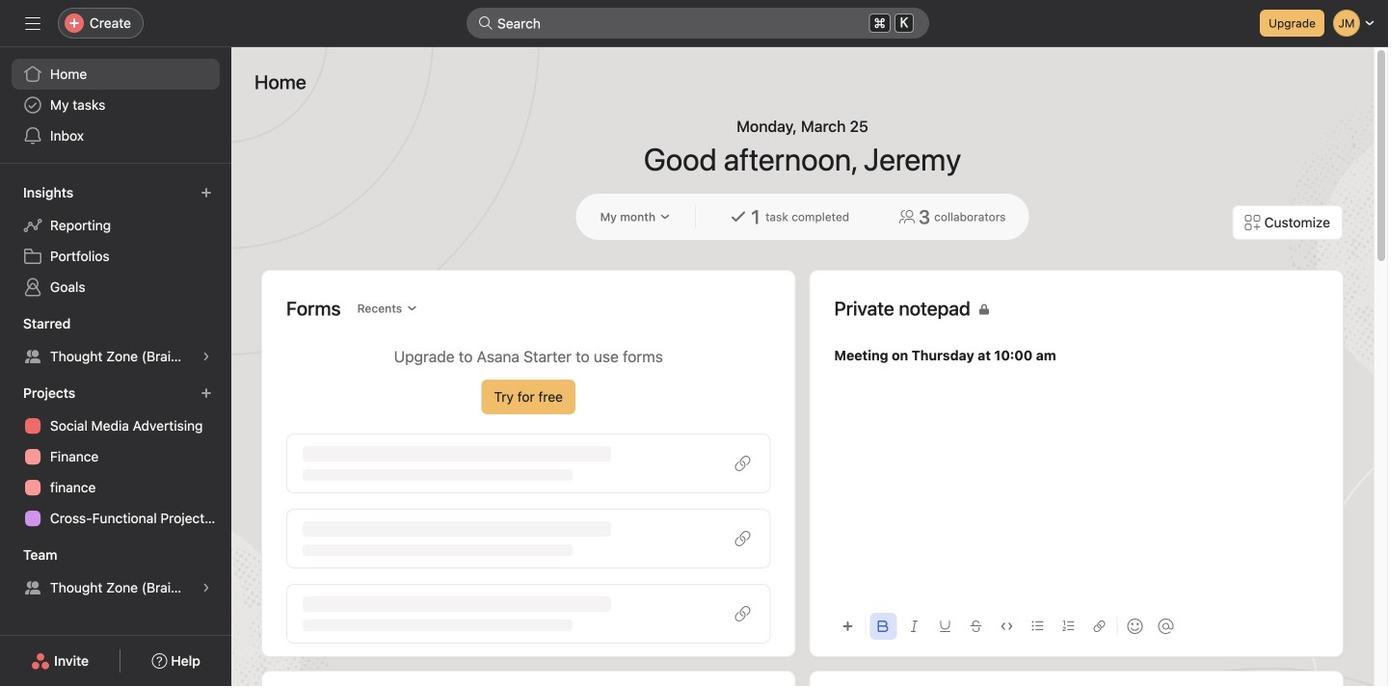 Task type: describe. For each thing, give the bounding box(es) containing it.
italics image
[[909, 621, 921, 633]]

link image
[[1094, 621, 1106, 633]]

bulleted list image
[[1032, 621, 1044, 633]]

bold image
[[878, 621, 890, 633]]

starred element
[[0, 307, 231, 376]]

strikethrough image
[[971, 621, 982, 633]]

insert an object image
[[842, 621, 854, 633]]

numbered list image
[[1063, 621, 1075, 633]]

teams element
[[0, 538, 231, 608]]

global element
[[0, 47, 231, 163]]

prominent image
[[478, 15, 494, 31]]

hide sidebar image
[[25, 15, 41, 31]]

projects element
[[0, 376, 231, 538]]

emoji image
[[1128, 619, 1143, 635]]



Task type: vqa. For each thing, say whether or not it's contained in the screenshot.
Goals for Goals
no



Task type: locate. For each thing, give the bounding box(es) containing it.
see details, thought zone (brainstorm space) image
[[201, 351, 212, 363]]

Search tasks, projects, and more text field
[[467, 8, 930, 39]]

new project or portfolio image
[[201, 388, 212, 399]]

at mention image
[[1159, 619, 1174, 635]]

underline image
[[940, 621, 951, 633]]

toolbar
[[835, 605, 1319, 648]]

None field
[[467, 8, 930, 39]]

insights element
[[0, 176, 231, 307]]

see details, thought zone (brainstorm space) image
[[201, 583, 212, 594]]

new insights image
[[201, 187, 212, 199]]

code image
[[1002, 621, 1013, 633]]



